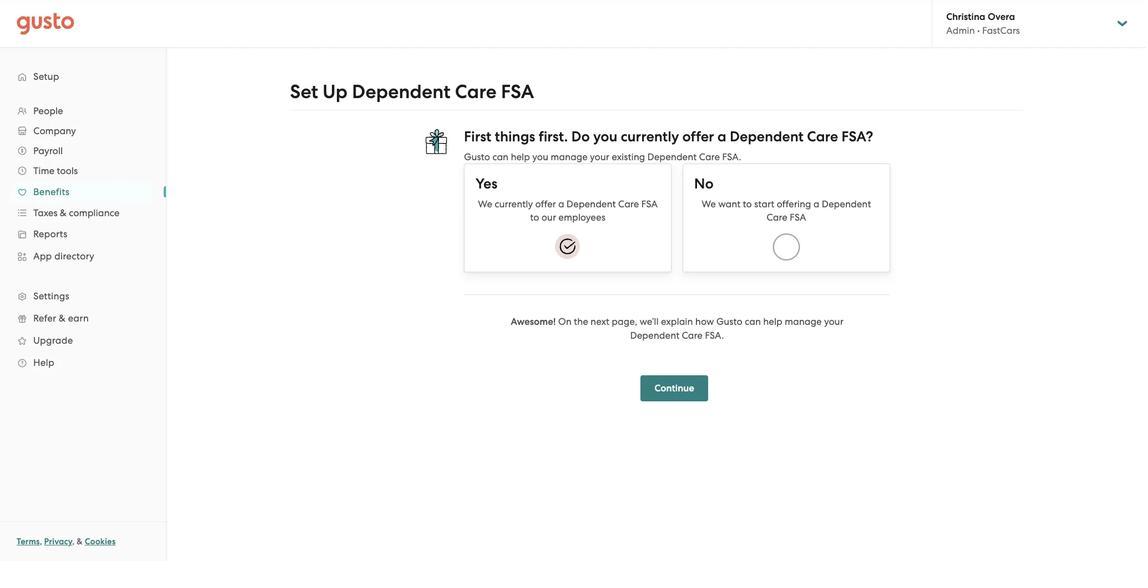 Task type: describe. For each thing, give the bounding box(es) containing it.
& for earn
[[59, 313, 66, 324]]

set
[[290, 81, 318, 103]]

we'll
[[640, 316, 659, 328]]

your inside awesome! on the next page, we'll explain how gusto can help manage your dependent care fsa .
[[824, 316, 844, 328]]

•
[[978, 25, 980, 36]]

reports link
[[11, 224, 155, 244]]

payroll
[[33, 145, 63, 157]]

up
[[323, 81, 348, 103]]

christina
[[947, 11, 986, 23]]

explain
[[661, 316, 693, 328]]

privacy link
[[44, 537, 72, 547]]

manage inside awesome! on the next page, we'll explain how gusto can help manage your dependent care fsa .
[[785, 316, 822, 328]]

reports
[[33, 229, 67, 240]]

fsa inside the we currently offer a dependent care fsa to our employees
[[642, 199, 658, 210]]

earn
[[68, 313, 89, 324]]

gusto navigation element
[[0, 48, 166, 392]]

0 vertical spatial gusto
[[464, 152, 490, 163]]

time tools
[[33, 165, 78, 177]]

no
[[694, 175, 714, 193]]

0 horizontal spatial your
[[590, 152, 610, 163]]

we for no
[[702, 199, 716, 210]]

privacy
[[44, 537, 72, 547]]

company
[[33, 125, 76, 137]]

overa
[[988, 11, 1016, 23]]

upgrade
[[33, 335, 73, 346]]

cookies
[[85, 537, 116, 547]]

continue
[[655, 383, 694, 395]]

compliance
[[69, 208, 120, 219]]

care inside the we currently offer a dependent care fsa to our employees
[[618, 199, 639, 210]]

gusto can help you manage your existing dependent care fsa.
[[464, 152, 742, 163]]

tools
[[57, 165, 78, 177]]

a inside we want to start offering a dependent care fsa
[[814, 199, 820, 210]]

0 horizontal spatial manage
[[551, 152, 588, 163]]

terms
[[17, 537, 40, 547]]

we want to start offering a dependent care fsa
[[702, 199, 871, 223]]

0 horizontal spatial can
[[493, 152, 509, 163]]

first
[[464, 128, 492, 145]]

1 horizontal spatial a
[[718, 128, 727, 145]]

start
[[755, 199, 775, 210]]

fsa inside we want to start offering a dependent care fsa
[[790, 212, 806, 223]]

employees
[[559, 212, 606, 223]]

settings
[[33, 291, 69, 302]]

benefits link
[[11, 182, 155, 202]]

list containing people
[[0, 101, 166, 374]]

.
[[722, 330, 724, 341]]

care inside we want to start offering a dependent care fsa
[[767, 212, 788, 223]]

company button
[[11, 121, 155, 141]]

1 horizontal spatial you
[[593, 128, 618, 145]]

first things first. do you currently offer a dependent care fsa ?
[[464, 128, 874, 145]]

to inside we want to start offering a dependent care fsa
[[743, 199, 752, 210]]

2 , from the left
[[72, 537, 75, 547]]

our
[[542, 212, 556, 223]]

care up first
[[455, 81, 497, 103]]

next
[[591, 316, 610, 328]]

app directory
[[33, 251, 94, 262]]

terms , privacy , & cookies
[[17, 537, 116, 547]]

refer & earn link
[[11, 309, 155, 329]]

how
[[696, 316, 714, 328]]

do
[[572, 128, 590, 145]]

taxes
[[33, 208, 58, 219]]

0 vertical spatial currently
[[621, 128, 679, 145]]

terms link
[[17, 537, 40, 547]]

set up dependent care fsa
[[290, 81, 534, 103]]

dependent inside awesome! on the next page, we'll explain how gusto can help manage your dependent care fsa .
[[630, 330, 680, 341]]

continue button
[[641, 376, 708, 402]]



Task type: locate. For each thing, give the bounding box(es) containing it.
your
[[590, 152, 610, 163], [824, 316, 844, 328]]

1 vertical spatial to
[[530, 212, 539, 223]]

awesome! on the next page, we'll explain how gusto can help manage your dependent care fsa .
[[511, 316, 844, 341]]

1 horizontal spatial can
[[745, 316, 761, 328]]

, left privacy link
[[40, 537, 42, 547]]

benefits
[[33, 187, 69, 198]]

we for yes
[[478, 199, 493, 210]]

can down the things
[[493, 152, 509, 163]]

home image
[[17, 12, 74, 35]]

0 horizontal spatial offer
[[535, 199, 556, 210]]

to inside the we currently offer a dependent care fsa to our employees
[[530, 212, 539, 223]]

fsa
[[501, 81, 534, 103], [842, 128, 866, 145], [642, 199, 658, 210], [790, 212, 806, 223], [705, 330, 722, 341]]

1 vertical spatial gusto
[[717, 316, 743, 328]]

& for compliance
[[60, 208, 67, 219]]

help
[[511, 152, 530, 163], [764, 316, 783, 328]]

1 , from the left
[[40, 537, 42, 547]]

app directory link
[[11, 247, 155, 267]]

care down existing
[[618, 199, 639, 210]]

a up fsa.
[[718, 128, 727, 145]]

people button
[[11, 101, 155, 121]]

can right the how
[[745, 316, 761, 328]]

help link
[[11, 353, 155, 373]]

offer inside the we currently offer a dependent care fsa to our employees
[[535, 199, 556, 210]]

0 horizontal spatial a
[[559, 199, 564, 210]]

you up gusto can help you manage your existing dependent care fsa.
[[593, 128, 618, 145]]

offer up no
[[683, 128, 714, 145]]

1 vertical spatial can
[[745, 316, 761, 328]]

help inside awesome! on the next page, we'll explain how gusto can help manage your dependent care fsa .
[[764, 316, 783, 328]]

admin
[[947, 25, 975, 36]]

can
[[493, 152, 509, 163], [745, 316, 761, 328]]

& left cookies
[[77, 537, 83, 547]]

you
[[593, 128, 618, 145], [533, 152, 549, 163]]

care down the how
[[682, 330, 703, 341]]

1 horizontal spatial to
[[743, 199, 752, 210]]

a inside the we currently offer a dependent care fsa to our employees
[[559, 199, 564, 210]]

existing
[[612, 152, 645, 163]]

0 horizontal spatial to
[[530, 212, 539, 223]]

want
[[719, 199, 741, 210]]

currently
[[621, 128, 679, 145], [495, 199, 533, 210]]

dependent inside we want to start offering a dependent care fsa
[[822, 199, 871, 210]]

1 vertical spatial your
[[824, 316, 844, 328]]

you down first.
[[533, 152, 549, 163]]

setup link
[[11, 67, 155, 87]]

manage
[[551, 152, 588, 163], [785, 316, 822, 328]]

yes
[[476, 175, 498, 193]]

,
[[40, 537, 42, 547], [72, 537, 75, 547]]

1 horizontal spatial offer
[[683, 128, 714, 145]]

awesome!
[[511, 316, 556, 328]]

the
[[574, 316, 588, 328]]

we inside the we currently offer a dependent care fsa to our employees
[[478, 199, 493, 210]]

offer up our
[[535, 199, 556, 210]]

we down yes
[[478, 199, 493, 210]]

dependent
[[352, 81, 451, 103], [730, 128, 804, 145], [648, 152, 697, 163], [567, 199, 616, 210], [822, 199, 871, 210], [630, 330, 680, 341]]

& inside dropdown button
[[60, 208, 67, 219]]

taxes & compliance button
[[11, 203, 155, 223]]

0 horizontal spatial gusto
[[464, 152, 490, 163]]

1 horizontal spatial help
[[764, 316, 783, 328]]

1 horizontal spatial ,
[[72, 537, 75, 547]]

to left our
[[530, 212, 539, 223]]

fsa inside awesome! on the next page, we'll explain how gusto can help manage your dependent care fsa .
[[705, 330, 722, 341]]

time tools button
[[11, 161, 155, 181]]

0 vertical spatial manage
[[551, 152, 588, 163]]

gusto inside awesome! on the next page, we'll explain how gusto can help manage your dependent care fsa .
[[717, 316, 743, 328]]

a
[[718, 128, 727, 145], [559, 199, 564, 210], [814, 199, 820, 210]]

to left start
[[743, 199, 752, 210]]

1 vertical spatial offer
[[535, 199, 556, 210]]

time
[[33, 165, 54, 177]]

1 we from the left
[[478, 199, 493, 210]]

can inside awesome! on the next page, we'll explain how gusto can help manage your dependent care fsa .
[[745, 316, 761, 328]]

1 vertical spatial help
[[764, 316, 783, 328]]

we inside we want to start offering a dependent care fsa
[[702, 199, 716, 210]]

fsa.
[[723, 152, 742, 163]]

2 horizontal spatial a
[[814, 199, 820, 210]]

1 vertical spatial currently
[[495, 199, 533, 210]]

& right taxes
[[60, 208, 67, 219]]

settings link
[[11, 287, 155, 306]]

help
[[33, 358, 54, 369]]

first.
[[539, 128, 568, 145]]

taxes & compliance
[[33, 208, 120, 219]]

offering
[[777, 199, 812, 210]]

?
[[866, 128, 874, 145]]

offer
[[683, 128, 714, 145], [535, 199, 556, 210]]

payroll button
[[11, 141, 155, 161]]

dependent inside the we currently offer a dependent care fsa to our employees
[[567, 199, 616, 210]]

, left cookies
[[72, 537, 75, 547]]

care left ?
[[807, 128, 839, 145]]

0 vertical spatial your
[[590, 152, 610, 163]]

1 vertical spatial &
[[59, 313, 66, 324]]

0 horizontal spatial we
[[478, 199, 493, 210]]

care down start
[[767, 212, 788, 223]]

1 horizontal spatial we
[[702, 199, 716, 210]]

1 vertical spatial manage
[[785, 316, 822, 328]]

cookies button
[[85, 536, 116, 549]]

& left earn
[[59, 313, 66, 324]]

1 horizontal spatial gusto
[[717, 316, 743, 328]]

0 vertical spatial you
[[593, 128, 618, 145]]

people
[[33, 105, 63, 117]]

currently down yes
[[495, 199, 533, 210]]

fastcars
[[983, 25, 1020, 36]]

1 vertical spatial you
[[533, 152, 549, 163]]

refer & earn
[[33, 313, 89, 324]]

0 vertical spatial &
[[60, 208, 67, 219]]

gusto down first
[[464, 152, 490, 163]]

refer
[[33, 313, 56, 324]]

upgrade link
[[11, 331, 155, 351]]

we currently offer a dependent care fsa to our employees
[[478, 199, 658, 223]]

app
[[33, 251, 52, 262]]

christina overa admin • fastcars
[[947, 11, 1020, 36]]

page,
[[612, 316, 638, 328]]

0 horizontal spatial currently
[[495, 199, 533, 210]]

0 vertical spatial can
[[493, 152, 509, 163]]

list
[[0, 101, 166, 374]]

gusto up .
[[717, 316, 743, 328]]

gusto
[[464, 152, 490, 163], [717, 316, 743, 328]]

care inside awesome! on the next page, we'll explain how gusto can help manage your dependent care fsa .
[[682, 330, 703, 341]]

0 horizontal spatial you
[[533, 152, 549, 163]]

1 horizontal spatial manage
[[785, 316, 822, 328]]

currently inside the we currently offer a dependent care fsa to our employees
[[495, 199, 533, 210]]

currently up existing
[[621, 128, 679, 145]]

0 vertical spatial to
[[743, 199, 752, 210]]

to
[[743, 199, 752, 210], [530, 212, 539, 223]]

setup
[[33, 71, 59, 82]]

&
[[60, 208, 67, 219], [59, 313, 66, 324], [77, 537, 83, 547]]

we left want
[[702, 199, 716, 210]]

1 horizontal spatial your
[[824, 316, 844, 328]]

2 vertical spatial &
[[77, 537, 83, 547]]

0 horizontal spatial ,
[[40, 537, 42, 547]]

a right offering
[[814, 199, 820, 210]]

0 horizontal spatial help
[[511, 152, 530, 163]]

1 horizontal spatial currently
[[621, 128, 679, 145]]

directory
[[54, 251, 94, 262]]

things
[[495, 128, 535, 145]]

on
[[558, 316, 572, 328]]

a up employees
[[559, 199, 564, 210]]

care left fsa.
[[699, 152, 720, 163]]

0 vertical spatial offer
[[683, 128, 714, 145]]

2 we from the left
[[702, 199, 716, 210]]

we
[[478, 199, 493, 210], [702, 199, 716, 210]]

care
[[455, 81, 497, 103], [807, 128, 839, 145], [699, 152, 720, 163], [618, 199, 639, 210], [767, 212, 788, 223], [682, 330, 703, 341]]

0 vertical spatial help
[[511, 152, 530, 163]]



Task type: vqa. For each thing, say whether or not it's contained in the screenshot.
live to the middle
no



